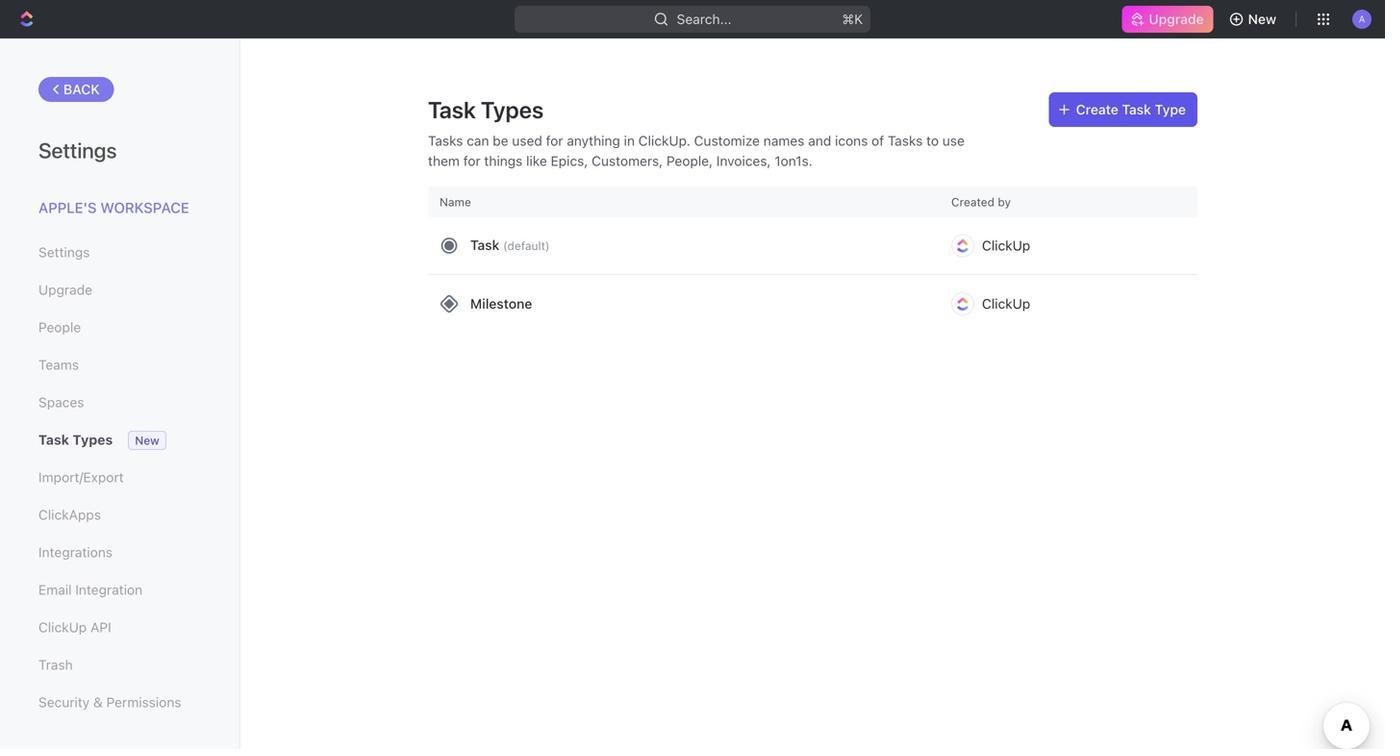 Task type: vqa. For each thing, say whether or not it's contained in the screenshot.
tab list
no



Task type: locate. For each thing, give the bounding box(es) containing it.
0 horizontal spatial for
[[464, 153, 481, 169]]

search...
[[677, 11, 732, 27]]

people link
[[38, 311, 201, 344]]

0 vertical spatial upgrade
[[1149, 11, 1204, 27]]

upgrade left new button
[[1149, 11, 1204, 27]]

import/export
[[38, 470, 124, 485]]

1 vertical spatial for
[[464, 153, 481, 169]]

create
[[1077, 102, 1119, 117]]

&
[[93, 695, 103, 711]]

integration
[[75, 582, 143, 598]]

1 tasks from the left
[[428, 133, 463, 149]]

people,
[[667, 153, 713, 169]]

1 horizontal spatial tasks
[[888, 133, 923, 149]]

1 horizontal spatial upgrade
[[1149, 11, 1204, 27]]

task types
[[428, 96, 544, 123], [38, 432, 113, 448]]

create task type button
[[1050, 92, 1198, 127]]

created
[[952, 195, 995, 209]]

clickup inside the settings element
[[38, 620, 87, 636]]

0 vertical spatial for
[[546, 133, 563, 149]]

settings element
[[0, 38, 241, 750]]

task (default)
[[471, 237, 550, 253]]

0 vertical spatial types
[[481, 96, 544, 123]]

trash link
[[38, 649, 201, 682]]

task inside the settings element
[[38, 432, 69, 448]]

settings up apple's at the left top of the page
[[38, 138, 117, 163]]

task types up can
[[428, 96, 544, 123]]

upgrade link
[[1122, 6, 1214, 33], [38, 274, 201, 306]]

upgrade link up the "people" link
[[38, 274, 201, 306]]

spaces
[[38, 395, 84, 410]]

security & permissions
[[38, 695, 181, 711]]

to
[[927, 133, 939, 149]]

for up epics,
[[546, 133, 563, 149]]

1 vertical spatial settings
[[38, 244, 90, 260]]

2 settings from the top
[[38, 244, 90, 260]]

⌘k
[[842, 11, 863, 27]]

and
[[809, 133, 832, 149]]

created by
[[952, 195, 1011, 209]]

apple's workspace
[[38, 199, 189, 216]]

(default)
[[503, 239, 550, 253]]

workspace
[[100, 199, 189, 216]]

0 horizontal spatial task types
[[38, 432, 113, 448]]

1 vertical spatial task types
[[38, 432, 113, 448]]

by
[[998, 195, 1011, 209]]

clickup
[[983, 238, 1031, 254], [983, 296, 1031, 312], [38, 620, 87, 636]]

types up be
[[481, 96, 544, 123]]

0 vertical spatial new
[[1249, 11, 1277, 27]]

2 vertical spatial clickup
[[38, 620, 87, 636]]

1 vertical spatial upgrade link
[[38, 274, 201, 306]]

teams link
[[38, 349, 201, 382]]

of
[[872, 133, 884, 149]]

customize
[[694, 133, 760, 149]]

1 horizontal spatial task types
[[428, 96, 544, 123]]

task left (default)
[[471, 237, 500, 253]]

epics,
[[551, 153, 588, 169]]

clickup for task
[[983, 238, 1031, 254]]

clickup for milestone
[[983, 296, 1031, 312]]

settings
[[38, 138, 117, 163], [38, 244, 90, 260]]

spaces link
[[38, 386, 201, 419]]

1 horizontal spatial for
[[546, 133, 563, 149]]

name
[[440, 195, 471, 209]]

1 horizontal spatial types
[[481, 96, 544, 123]]

email
[[38, 582, 72, 598]]

task
[[428, 96, 476, 123], [1123, 102, 1152, 117], [471, 237, 500, 253], [38, 432, 69, 448]]

like
[[526, 153, 547, 169]]

integrations
[[38, 545, 113, 561]]

0 vertical spatial clickup
[[983, 238, 1031, 254]]

1 horizontal spatial new
[[1249, 11, 1277, 27]]

security & permissions link
[[38, 687, 201, 719]]

email integration link
[[38, 574, 201, 607]]

task down spaces at the left
[[38, 432, 69, 448]]

apple's
[[38, 199, 97, 216]]

settings down apple's at the left top of the page
[[38, 244, 90, 260]]

api
[[91, 620, 111, 636]]

0 horizontal spatial new
[[135, 434, 160, 447]]

tasks
[[428, 133, 463, 149], [888, 133, 923, 149]]

tasks left the to
[[888, 133, 923, 149]]

0 vertical spatial task types
[[428, 96, 544, 123]]

0 horizontal spatial upgrade
[[38, 282, 92, 298]]

0 vertical spatial settings
[[38, 138, 117, 163]]

task types up the import/export
[[38, 432, 113, 448]]

1 vertical spatial upgrade
[[38, 282, 92, 298]]

for
[[546, 133, 563, 149], [464, 153, 481, 169]]

tasks up them
[[428, 133, 463, 149]]

upgrade up people
[[38, 282, 92, 298]]

0 vertical spatial upgrade link
[[1122, 6, 1214, 33]]

types
[[481, 96, 544, 123], [73, 432, 113, 448]]

0 horizontal spatial tasks
[[428, 133, 463, 149]]

clickapps
[[38, 507, 101, 523]]

1 vertical spatial types
[[73, 432, 113, 448]]

task left the type
[[1123, 102, 1152, 117]]

1 vertical spatial new
[[135, 434, 160, 447]]

types up the import/export
[[73, 432, 113, 448]]

tasks can be used for anything in clickup. customize names and icons of tasks to use them for things like epics, customers, people, invoices, 1on1s.
[[428, 133, 965, 169]]

people
[[38, 319, 81, 335]]

for down can
[[464, 153, 481, 169]]

upgrade inside the settings element
[[38, 282, 92, 298]]

new
[[1249, 11, 1277, 27], [135, 434, 160, 447]]

1 settings from the top
[[38, 138, 117, 163]]

email integration
[[38, 582, 143, 598]]

types inside the settings element
[[73, 432, 113, 448]]

settings link
[[38, 236, 201, 269]]

upgrade
[[1149, 11, 1204, 27], [38, 282, 92, 298]]

0 horizontal spatial types
[[73, 432, 113, 448]]

security
[[38, 695, 90, 711]]

upgrade link left new button
[[1122, 6, 1214, 33]]

1 vertical spatial clickup
[[983, 296, 1031, 312]]



Task type: describe. For each thing, give the bounding box(es) containing it.
back
[[64, 81, 100, 97]]

clickapps link
[[38, 499, 201, 532]]

trash
[[38, 657, 73, 673]]

them
[[428, 153, 460, 169]]

use
[[943, 133, 965, 149]]

a
[[1359, 13, 1366, 24]]

be
[[493, 133, 509, 149]]

milestone
[[471, 296, 532, 312]]

new inside the settings element
[[135, 434, 160, 447]]

1 horizontal spatial upgrade link
[[1122, 6, 1214, 33]]

icons
[[835, 133, 868, 149]]

2 tasks from the left
[[888, 133, 923, 149]]

in
[[624, 133, 635, 149]]

invoices,
[[717, 153, 771, 169]]

names
[[764, 133, 805, 149]]

settings inside the settings link
[[38, 244, 90, 260]]

used
[[512, 133, 543, 149]]

type
[[1155, 102, 1187, 117]]

customers,
[[592, 153, 663, 169]]

import/export link
[[38, 461, 201, 494]]

teams
[[38, 357, 79, 373]]

task up can
[[428, 96, 476, 123]]

things
[[484, 153, 523, 169]]

clickup api
[[38, 620, 111, 636]]

integrations link
[[38, 536, 201, 569]]

0 horizontal spatial upgrade link
[[38, 274, 201, 306]]

clickup api link
[[38, 612, 201, 644]]

new button
[[1222, 4, 1289, 35]]

clickup.
[[639, 133, 691, 149]]

task inside 'button'
[[1123, 102, 1152, 117]]

task types inside the settings element
[[38, 432, 113, 448]]

1on1s.
[[775, 153, 813, 169]]

back link
[[38, 77, 114, 102]]

permissions
[[106, 695, 181, 711]]

a button
[[1347, 4, 1378, 35]]

new inside button
[[1249, 11, 1277, 27]]

create task type
[[1077, 102, 1187, 117]]

anything
[[567, 133, 620, 149]]

can
[[467, 133, 489, 149]]



